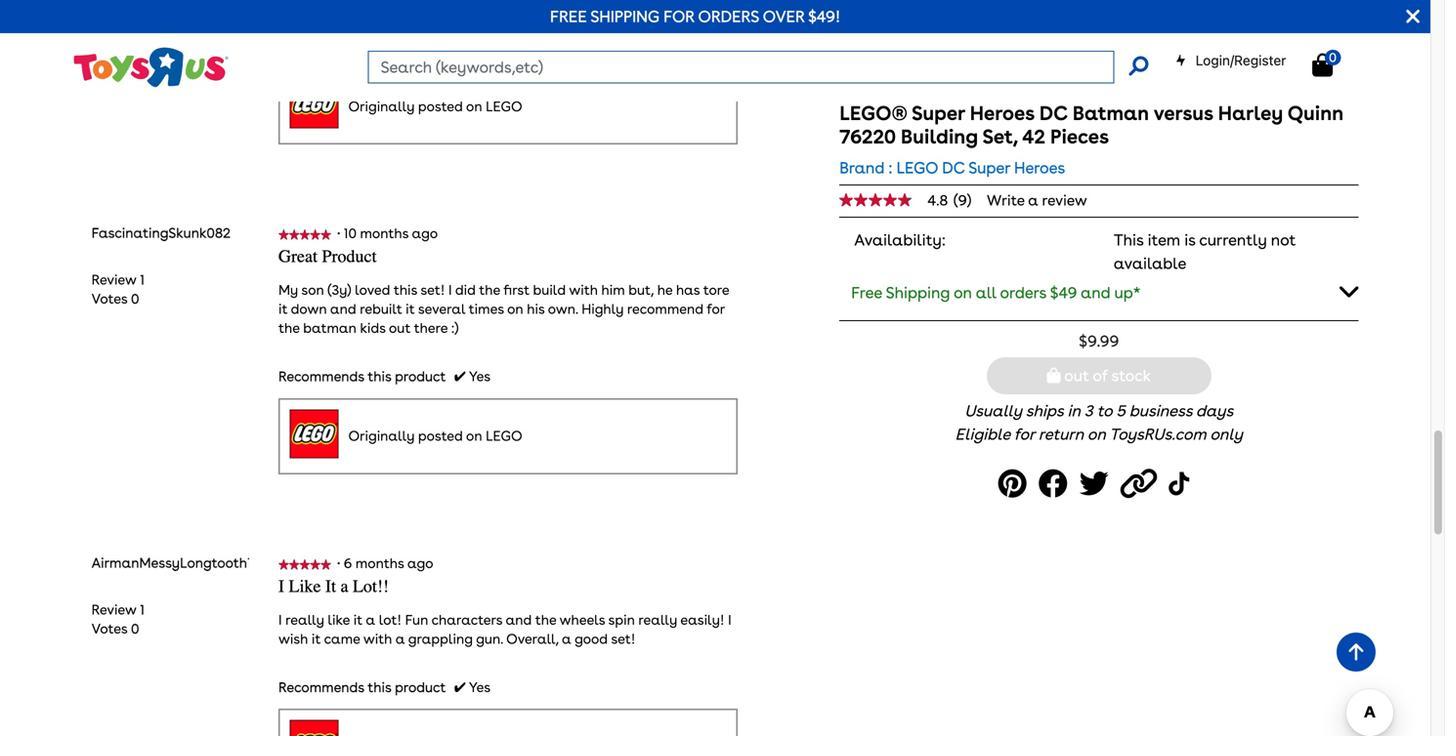 Task type: vqa. For each thing, say whether or not it's contained in the screenshot.
no
no



Task type: locate. For each thing, give the bounding box(es) containing it.
3
[[1085, 402, 1093, 421]]

1 recommends from the top
[[279, 38, 364, 55]]

with up highly
[[569, 282, 598, 299]]

write
[[987, 192, 1025, 209]]

fun
[[405, 612, 428, 629]]

i left did
[[449, 282, 452, 299]]

0 vertical spatial review
[[91, 272, 136, 288]]

i right easily!
[[728, 612, 732, 629]]

0 vertical spatial lego image
[[290, 80, 339, 129]]

votes down fascinatingskunk082
[[91, 291, 128, 308]]

review 1 votes 0
[[91, 272, 145, 308], [91, 602, 145, 638]]

shopping bag image
[[1313, 53, 1333, 77]]

1 down airmanmessylongtooth100
[[140, 602, 145, 619]]

1 vertical spatial with
[[363, 631, 392, 648]]

1 recommends this product ✔ yes from the top
[[279, 38, 491, 55]]

months for great product
[[360, 225, 409, 242]]

· 6 months ago
[[337, 556, 440, 572]]

i left like
[[279, 577, 284, 597]]

1 horizontal spatial really
[[639, 612, 677, 629]]

· 10 months ago
[[337, 225, 445, 242]]

0 vertical spatial yes
[[469, 38, 491, 55]]

free shipping for orders over $49! link
[[550, 7, 841, 26]]

1 vertical spatial originally
[[348, 428, 415, 445]]

2 really from the left
[[639, 612, 677, 629]]

· left "10"
[[337, 225, 340, 242]]

★★★★★
[[279, 229, 331, 241], [279, 229, 331, 241], [279, 560, 331, 571], [279, 560, 331, 571]]

months up lot!!
[[356, 556, 404, 572]]

· left 6
[[337, 556, 340, 572]]

votes for i like it a lot!!
[[91, 621, 128, 638]]

gun.
[[476, 631, 503, 648]]

son
[[301, 282, 324, 299]]

and up the overall,
[[506, 612, 532, 629]]

1 vertical spatial list
[[91, 601, 145, 639]]

a right write
[[1028, 192, 1039, 209]]

grappling
[[408, 631, 473, 648]]

the
[[479, 282, 500, 299], [279, 320, 300, 337], [535, 612, 556, 629]]

1 1 from the top
[[140, 272, 145, 288]]

lego image for like
[[290, 721, 339, 737]]

out down rebuilt
[[389, 320, 411, 337]]

0 inside 0 link
[[1329, 50, 1337, 65]]

0 vertical spatial set!
[[421, 282, 445, 299]]

spin
[[608, 612, 635, 629]]

originally for 1st "lego" image
[[348, 98, 415, 115]]

1 lego image from the top
[[290, 80, 339, 129]]

2 vertical spatial lego image
[[290, 721, 339, 737]]

free
[[852, 283, 882, 303]]

1 vertical spatial 1
[[140, 602, 145, 619]]

share a link to lego® super heroes dc batman versus harley quinn 76220 building set, 42 pieces on twitter image
[[1080, 462, 1115, 506]]

heroes down 42
[[1015, 158, 1066, 177]]

times
[[469, 301, 504, 318]]

originally posted on lego for 1st "lego" image
[[348, 98, 523, 115]]

dc left the batman
[[1040, 102, 1068, 125]]

came
[[324, 631, 360, 648]]

1 · from the top
[[337, 225, 340, 242]]

and down (3y)
[[330, 301, 356, 318]]

out right shopping bag image
[[1065, 367, 1089, 386]]

set! up the several on the left of page
[[421, 282, 445, 299]]

1 vertical spatial dc
[[942, 158, 965, 177]]

with down lot!
[[363, 631, 392, 648]]

my
[[279, 282, 298, 299]]

the up the overall,
[[535, 612, 556, 629]]

this
[[1114, 231, 1144, 250]]

0 down fascinatingskunk082
[[131, 291, 139, 308]]

review 1 votes 0 down airmanmessylongtooth100
[[91, 602, 145, 638]]

yes
[[469, 38, 491, 55], [469, 369, 491, 385], [469, 680, 491, 696]]

recommends this product ✔ yes
[[279, 38, 491, 55], [279, 369, 491, 385], [279, 680, 491, 696]]

dc up 4.8 (9)
[[942, 158, 965, 177]]

1 vertical spatial posted
[[418, 428, 463, 445]]

airmanmessylongtooth100
[[91, 555, 269, 572]]

with
[[569, 282, 598, 299], [363, 631, 392, 648]]

$49!
[[809, 7, 841, 26]]

usually
[[965, 402, 1022, 421]]

originally posted on lego
[[348, 98, 523, 115], [348, 428, 523, 445]]

i
[[449, 282, 452, 299], [279, 577, 284, 597], [279, 612, 282, 629], [728, 612, 732, 629]]

this for "lego" image related to like
[[368, 680, 391, 696]]

lego inside lego® super heroes dc batman versus harley quinn 76220 building set, 42 pieces brand : lego dc super heroes
[[897, 158, 938, 177]]

list
[[91, 271, 145, 309], [91, 601, 145, 639]]

1 vertical spatial for
[[1014, 425, 1035, 444]]

this inside "my son (3y) loved this set! i did the first build with him but, he has tore it down and rebuilt it several times on his own. highly recommend for the batman kids out there :)"
[[394, 282, 417, 299]]

set!
[[421, 282, 445, 299], [611, 631, 636, 648]]

it right wish
[[312, 631, 321, 648]]

review 1 votes 0 for i
[[91, 602, 145, 638]]

1 horizontal spatial super
[[969, 158, 1011, 177]]

1 horizontal spatial and
[[506, 612, 532, 629]]

out of stock button
[[987, 358, 1212, 395]]

0 horizontal spatial set!
[[421, 282, 445, 299]]

review for great product
[[91, 272, 136, 288]]

lego image
[[290, 80, 339, 129], [290, 410, 339, 459], [290, 721, 339, 737]]

0 vertical spatial ·
[[337, 225, 340, 242]]

review for i like it a lot!!
[[91, 602, 136, 619]]

2 lego image from the top
[[290, 410, 339, 459]]

lego®
[[840, 102, 908, 125]]

2 vertical spatial lego
[[486, 428, 523, 445]]

posted for 1st "lego" image
[[418, 98, 463, 115]]

2 vertical spatial recommends this product ✔ yes
[[279, 680, 491, 696]]

1 vertical spatial product
[[395, 369, 446, 385]]

2 review 1 votes 0 from the top
[[91, 602, 145, 638]]

this for 1st "lego" image
[[368, 38, 391, 55]]

product for i like it a lot!!
[[395, 680, 446, 696]]

2 · from the top
[[337, 556, 340, 572]]

1 vertical spatial lego
[[897, 158, 938, 177]]

yes for i like it a lot!!
[[469, 680, 491, 696]]

1 votes from the top
[[91, 291, 128, 308]]

ago
[[412, 225, 438, 242], [407, 556, 433, 572]]

lot!
[[379, 612, 402, 629]]

0 vertical spatial out
[[389, 320, 411, 337]]

0 vertical spatial months
[[360, 225, 409, 242]]

his
[[527, 301, 545, 318]]

business
[[1130, 402, 1193, 421]]

super down set,
[[969, 158, 1011, 177]]

ago for great product
[[412, 225, 438, 242]]

ago for i like it a lot!!
[[407, 556, 433, 572]]

1 vertical spatial 0
[[131, 291, 139, 308]]

None search field
[[368, 51, 1149, 84]]

yes for great product
[[469, 369, 491, 385]]

2 vertical spatial the
[[535, 612, 556, 629]]

lego
[[486, 98, 523, 115], [897, 158, 938, 177], [486, 428, 523, 445]]

2 posted from the top
[[418, 428, 463, 445]]

really up wish
[[285, 612, 324, 629]]

0 vertical spatial originally posted on lego
[[348, 98, 523, 115]]

0 vertical spatial super
[[912, 102, 965, 125]]

and
[[1081, 283, 1111, 303], [330, 301, 356, 318], [506, 612, 532, 629]]

characters
[[432, 612, 503, 629]]

2 vertical spatial yes
[[469, 680, 491, 696]]

2 ✔ from the top
[[454, 369, 466, 385]]

1 review from the top
[[91, 272, 136, 288]]

✔ for i like it a lot!!
[[454, 680, 466, 696]]

it up there
[[406, 301, 415, 318]]

it
[[279, 301, 288, 318], [406, 301, 415, 318], [354, 612, 363, 629], [312, 631, 321, 648]]

2 originally posted on lego from the top
[[348, 428, 523, 445]]

10
[[344, 225, 357, 242]]

2 originally from the top
[[348, 428, 415, 445]]

down
[[291, 301, 327, 318]]

up*
[[1115, 283, 1141, 303]]

orders
[[1000, 283, 1047, 303]]

eligible
[[956, 425, 1011, 444]]

0 link
[[1313, 50, 1353, 78]]

0 vertical spatial recommends
[[279, 38, 364, 55]]

the down down
[[279, 320, 300, 337]]

1 originally posted on lego from the top
[[348, 98, 523, 115]]

3 recommends this product ✔ yes from the top
[[279, 680, 491, 696]]

0 vertical spatial the
[[479, 282, 500, 299]]

2 votes from the top
[[91, 621, 128, 638]]

0 horizontal spatial the
[[279, 320, 300, 337]]

votes
[[91, 291, 128, 308], [91, 621, 128, 638]]

originally for "lego" image related to product
[[348, 428, 415, 445]]

review down airmanmessylongtooth100
[[91, 602, 136, 619]]

2 vertical spatial recommends
[[279, 680, 364, 696]]

free shipping on all orders $49 and up* button
[[840, 272, 1359, 313]]

2 product from the top
[[395, 369, 446, 385]]

heroes
[[970, 102, 1035, 125], [1015, 158, 1066, 177]]

2 horizontal spatial the
[[535, 612, 556, 629]]

0 vertical spatial ago
[[412, 225, 438, 242]]

2 recommends from the top
[[279, 369, 364, 385]]

months
[[360, 225, 409, 242], [356, 556, 404, 572]]

and left up*
[[1081, 283, 1111, 303]]

review down fascinatingskunk082
[[91, 272, 136, 288]]

1 really from the left
[[285, 612, 324, 629]]

ago up the fun
[[407, 556, 433, 572]]

1 vertical spatial recommends this product ✔ yes
[[279, 369, 491, 385]]

highly
[[582, 301, 624, 318]]

0 vertical spatial review 1 votes 0
[[91, 272, 145, 308]]

review 1 votes 0 down fascinatingskunk082
[[91, 272, 145, 308]]

this
[[368, 38, 391, 55], [394, 282, 417, 299], [368, 369, 391, 385], [368, 680, 391, 696]]

i up wish
[[279, 612, 282, 629]]

for down ships
[[1014, 425, 1035, 444]]

0 vertical spatial votes
[[91, 291, 128, 308]]

1 horizontal spatial out
[[1065, 367, 1089, 386]]

3 yes from the top
[[469, 680, 491, 696]]

2 1 from the top
[[140, 602, 145, 619]]

1 vertical spatial set!
[[611, 631, 636, 648]]

1 vertical spatial votes
[[91, 621, 128, 638]]

0 vertical spatial for
[[707, 301, 725, 318]]

1 ✔ from the top
[[454, 38, 466, 55]]

posted
[[418, 98, 463, 115], [418, 428, 463, 445]]

1 list from the top
[[91, 271, 145, 309]]

0 up quinn
[[1329, 50, 1337, 65]]

0 horizontal spatial out
[[389, 320, 411, 337]]

recommends this product ✔ yes for great product
[[279, 369, 491, 385]]

3 recommends from the top
[[279, 680, 364, 696]]

1 originally from the top
[[348, 98, 415, 115]]

good
[[575, 631, 608, 648]]

him
[[602, 282, 625, 299]]

1 vertical spatial ✔
[[454, 369, 466, 385]]

0 vertical spatial posted
[[418, 98, 463, 115]]

months right "10"
[[360, 225, 409, 242]]

2 recommends this product ✔ yes from the top
[[279, 369, 491, 385]]

heroes up brand : lego dc super heroes link
[[970, 102, 1035, 125]]

list for i like it a lot!!
[[91, 601, 145, 639]]

lot!!
[[353, 577, 389, 597]]

batman
[[1073, 102, 1150, 125]]

1 vertical spatial the
[[279, 320, 300, 337]]

great product
[[279, 247, 377, 267]]

i like it a lot!!
[[279, 577, 389, 597]]

2 yes from the top
[[469, 369, 491, 385]]

3 product from the top
[[395, 680, 446, 696]]

0 horizontal spatial and
[[330, 301, 356, 318]]

· for product
[[337, 225, 340, 242]]

set! down spin
[[611, 631, 636, 648]]

0 horizontal spatial with
[[363, 631, 392, 648]]

2 vertical spatial 0
[[131, 621, 139, 638]]

share lego® super heroes dc batman versus harley quinn 76220 building set, 42 pieces on facebook image
[[1039, 462, 1074, 506]]

originally
[[348, 98, 415, 115], [348, 428, 415, 445]]

list for great product
[[91, 271, 145, 309]]

1 vertical spatial originally posted on lego
[[348, 428, 523, 445]]

recommends this product ✔ yes for i like it a lot!!
[[279, 680, 491, 696]]

really
[[285, 612, 324, 629], [639, 612, 677, 629]]

the up times
[[479, 282, 500, 299]]

1 horizontal spatial dc
[[1040, 102, 1068, 125]]

days
[[1196, 402, 1234, 421]]

harley
[[1218, 102, 1283, 125]]

2 horizontal spatial and
[[1081, 283, 1111, 303]]

0 vertical spatial originally
[[348, 98, 415, 115]]

0 vertical spatial 1
[[140, 272, 145, 288]]

all
[[976, 283, 997, 303]]

1 vertical spatial review 1 votes 0
[[91, 602, 145, 638]]

2 vertical spatial product
[[395, 680, 446, 696]]

0 down airmanmessylongtooth100
[[131, 621, 139, 638]]

0 vertical spatial product
[[395, 38, 446, 55]]

1 vertical spatial recommends
[[279, 369, 364, 385]]

1 posted from the top
[[418, 98, 463, 115]]

the inside i really like it a lot! fun characters and the wheels spin really easily! i wish it came with a grappling gun. overall, a good set!
[[535, 612, 556, 629]]

1 vertical spatial ·
[[337, 556, 340, 572]]

not
[[1271, 231, 1296, 250]]

Enter Keyword or Item No. search field
[[368, 51, 1115, 84]]

list down airmanmessylongtooth100
[[91, 601, 145, 639]]

votes down airmanmessylongtooth100
[[91, 621, 128, 638]]

super up brand : lego dc super heroes link
[[912, 102, 965, 125]]

fascinatingskunk082
[[91, 225, 231, 242]]

0 vertical spatial recommends this product ✔ yes
[[279, 38, 491, 55]]

1 vertical spatial yes
[[469, 369, 491, 385]]

1 down fascinatingskunk082
[[140, 272, 145, 288]]

1 vertical spatial ago
[[407, 556, 433, 572]]

1 horizontal spatial for
[[1014, 425, 1035, 444]]

(3y)
[[328, 282, 351, 299]]

2 review from the top
[[91, 602, 136, 619]]

1 vertical spatial lego image
[[290, 410, 339, 459]]

product
[[322, 247, 377, 267]]

a left good
[[562, 631, 572, 648]]

3 lego image from the top
[[290, 721, 339, 737]]

0 vertical spatial list
[[91, 271, 145, 309]]

1 horizontal spatial set!
[[611, 631, 636, 648]]

1 review 1 votes 0 from the top
[[91, 272, 145, 308]]

0 vertical spatial ✔
[[454, 38, 466, 55]]

2 vertical spatial ✔
[[454, 680, 466, 696]]

really right spin
[[639, 612, 677, 629]]

i inside "my son (3y) loved this set! i did the first build with him but, he has tore it down and rebuilt it several times on his own. highly recommend for the batman kids out there :)"
[[449, 282, 452, 299]]

recommend
[[627, 301, 704, 318]]

2 list from the top
[[91, 601, 145, 639]]

like
[[328, 612, 350, 629]]

0 vertical spatial with
[[569, 282, 598, 299]]

shipping
[[886, 283, 950, 303]]

out inside button
[[1065, 367, 1089, 386]]

ago right "10"
[[412, 225, 438, 242]]

1 horizontal spatial with
[[569, 282, 598, 299]]

1 vertical spatial review
[[91, 602, 136, 619]]

0 horizontal spatial for
[[707, 301, 725, 318]]

for down tore
[[707, 301, 725, 318]]

1 vertical spatial months
[[356, 556, 404, 572]]

votes for great product
[[91, 291, 128, 308]]

list down fascinatingskunk082
[[91, 271, 145, 309]]

build
[[533, 282, 566, 299]]

1 vertical spatial out
[[1065, 367, 1089, 386]]

a down lot!
[[396, 631, 405, 648]]

0 vertical spatial 0
[[1329, 50, 1337, 65]]

0 horizontal spatial really
[[285, 612, 324, 629]]

3 ✔ from the top
[[454, 680, 466, 696]]

1 horizontal spatial the
[[479, 282, 500, 299]]



Task type: describe. For each thing, give the bounding box(es) containing it.
a right it
[[341, 577, 348, 597]]

create a pinterest pin for lego® super heroes dc batman versus harley quinn 76220 building set, 42 pieces image
[[999, 462, 1033, 506]]

is
[[1185, 231, 1196, 250]]

login/register
[[1196, 52, 1287, 68]]

to
[[1097, 402, 1113, 421]]

close button image
[[1407, 6, 1420, 27]]

0 horizontal spatial super
[[912, 102, 965, 125]]

(9)
[[954, 192, 972, 209]]

toys r us image
[[72, 45, 228, 90]]

recommends for product
[[279, 369, 364, 385]]

loved
[[355, 282, 390, 299]]

1 product from the top
[[395, 38, 446, 55]]

lego® super heroes dc batman versus harley quinn 76220 building set, 42 pieces brand : lego dc super heroes
[[840, 102, 1344, 177]]

4.8 (9)
[[928, 192, 972, 209]]

i really like it a lot! fun characters and the wheels spin really easily! i wish it came with a grappling gun. overall, a good set!
[[279, 612, 732, 648]]

batman
[[303, 320, 357, 337]]

like
[[289, 577, 321, 597]]

has
[[676, 282, 700, 299]]

0 vertical spatial dc
[[1040, 102, 1068, 125]]

product for great product
[[395, 369, 446, 385]]

quinn
[[1288, 102, 1344, 125]]

brand : lego dc super heroes link
[[840, 156, 1066, 180]]

0 vertical spatial heroes
[[970, 102, 1035, 125]]

kids
[[360, 320, 386, 337]]

on inside dropdown button
[[954, 283, 972, 303]]

5
[[1117, 402, 1126, 421]]

and inside "my son (3y) loved this set! i did the first build with him but, he has tore it down and rebuilt it several times on his own. highly recommend for the batman kids out there :)"
[[330, 301, 356, 318]]

set,
[[983, 125, 1018, 149]]

lego image for product
[[290, 410, 339, 459]]

for inside usually ships in 3 to 5 business days eligible for return on toysrus.com only
[[1014, 425, 1035, 444]]

on inside usually ships in 3 to 5 business days eligible for return on toysrus.com only
[[1088, 425, 1106, 444]]

on inside "my son (3y) loved this set! i did the first build with him but, he has tore it down and rebuilt it several times on his own. highly recommend for the batman kids out there :)"
[[507, 301, 524, 318]]

brand
[[840, 158, 885, 177]]

· for like
[[337, 556, 340, 572]]

pieces
[[1051, 125, 1109, 149]]

with inside i really like it a lot! fun characters and the wheels spin really easily! i wish it came with a grappling gun. overall, a good set!
[[363, 631, 392, 648]]

it down my
[[279, 301, 288, 318]]

$49
[[1050, 283, 1077, 303]]

1 vertical spatial super
[[969, 158, 1011, 177]]

but,
[[629, 282, 654, 299]]

posted for "lego" image related to product
[[418, 428, 463, 445]]

my son (3y) loved this set! i did the first build with him but, he has tore it down and rebuilt it several times on his own. highly recommend for the batman kids out there :)
[[279, 282, 729, 337]]

1 for i like it a lot!!
[[140, 602, 145, 619]]

free
[[550, 7, 587, 26]]

originally posted on lego for "lego" image related to product
[[348, 428, 523, 445]]

✔ for great product
[[454, 369, 466, 385]]

wheels
[[560, 612, 605, 629]]

for
[[664, 7, 695, 26]]

toysrus.com
[[1110, 425, 1207, 444]]

1 for great product
[[140, 272, 145, 288]]

free shipping for orders over $49!
[[550, 7, 841, 26]]

0 for i like it a lot!!
[[131, 621, 139, 638]]

write a review button
[[987, 192, 1088, 209]]

review 1 votes 0 for great
[[91, 272, 145, 308]]

wish
[[279, 631, 308, 648]]

available
[[1114, 254, 1187, 273]]

review
[[1042, 192, 1088, 209]]

great
[[279, 247, 318, 267]]

copy a link to lego® super heroes dc batman versus harley quinn 76220 building set, 42 pieces image
[[1121, 462, 1163, 506]]

in
[[1068, 402, 1081, 421]]

$9.99
[[1079, 332, 1119, 351]]

first
[[504, 282, 530, 299]]

months for i like it a lot!!
[[356, 556, 404, 572]]

did
[[455, 282, 476, 299]]

over
[[763, 7, 805, 26]]

he
[[657, 282, 673, 299]]

building
[[901, 125, 978, 149]]

write a review
[[987, 192, 1088, 209]]

currently
[[1200, 231, 1267, 250]]

this item is currently not available
[[1114, 231, 1296, 273]]

easily!
[[681, 612, 725, 629]]

there
[[414, 320, 448, 337]]

for inside "my son (3y) loved this set! i did the first build with him but, he has tore it down and rebuilt it several times on his own. highly recommend for the batman kids out there :)"
[[707, 301, 725, 318]]

0 horizontal spatial dc
[[942, 158, 965, 177]]

recommends for like
[[279, 680, 364, 696]]

0 for great product
[[131, 291, 139, 308]]

:
[[889, 158, 893, 177]]

this for "lego" image related to product
[[368, 369, 391, 385]]

42
[[1023, 125, 1046, 149]]

stock
[[1112, 367, 1151, 386]]

out of stock
[[1061, 367, 1151, 386]]

:)
[[451, 320, 459, 337]]

usually ships in 3 to 5 business days eligible for return on toysrus.com only
[[956, 402, 1243, 444]]

76220
[[840, 125, 896, 149]]

versus
[[1154, 102, 1214, 125]]

free shipping on all orders $49 and up*
[[852, 283, 1141, 303]]

and inside dropdown button
[[1081, 283, 1111, 303]]

orders
[[698, 7, 759, 26]]

4.8
[[928, 192, 948, 209]]

overall,
[[506, 631, 559, 648]]

tiktok image
[[1169, 462, 1194, 506]]

with inside "my son (3y) loved this set! i did the first build with him but, he has tore it down and rebuilt it several times on his own. highly recommend for the batman kids out there :)"
[[569, 282, 598, 299]]

0 vertical spatial lego
[[486, 98, 523, 115]]

out inside "my son (3y) loved this set! i did the first build with him but, he has tore it down and rebuilt it several times on his own. highly recommend for the batman kids out there :)"
[[389, 320, 411, 337]]

own.
[[548, 301, 578, 318]]

of
[[1093, 367, 1108, 386]]

1 yes from the top
[[469, 38, 491, 55]]

6
[[344, 556, 352, 572]]

return
[[1039, 425, 1084, 444]]

a left lot!
[[366, 612, 375, 629]]

set! inside "my son (3y) loved this set! i did the first build with him but, he has tore it down and rebuilt it several times on his own. highly recommend for the batman kids out there :)"
[[421, 282, 445, 299]]

shopping bag image
[[1047, 368, 1061, 384]]

rebuilt
[[360, 301, 402, 318]]

shipping
[[591, 7, 660, 26]]

ships
[[1026, 402, 1064, 421]]

and inside i really like it a lot! fun characters and the wheels spin really easily! i wish it came with a grappling gun. overall, a good set!
[[506, 612, 532, 629]]

it right like
[[354, 612, 363, 629]]

1 vertical spatial heroes
[[1015, 158, 1066, 177]]

set! inside i really like it a lot! fun characters and the wheels spin really easily! i wish it came with a grappling gun. overall, a good set!
[[611, 631, 636, 648]]

several
[[418, 301, 465, 318]]



